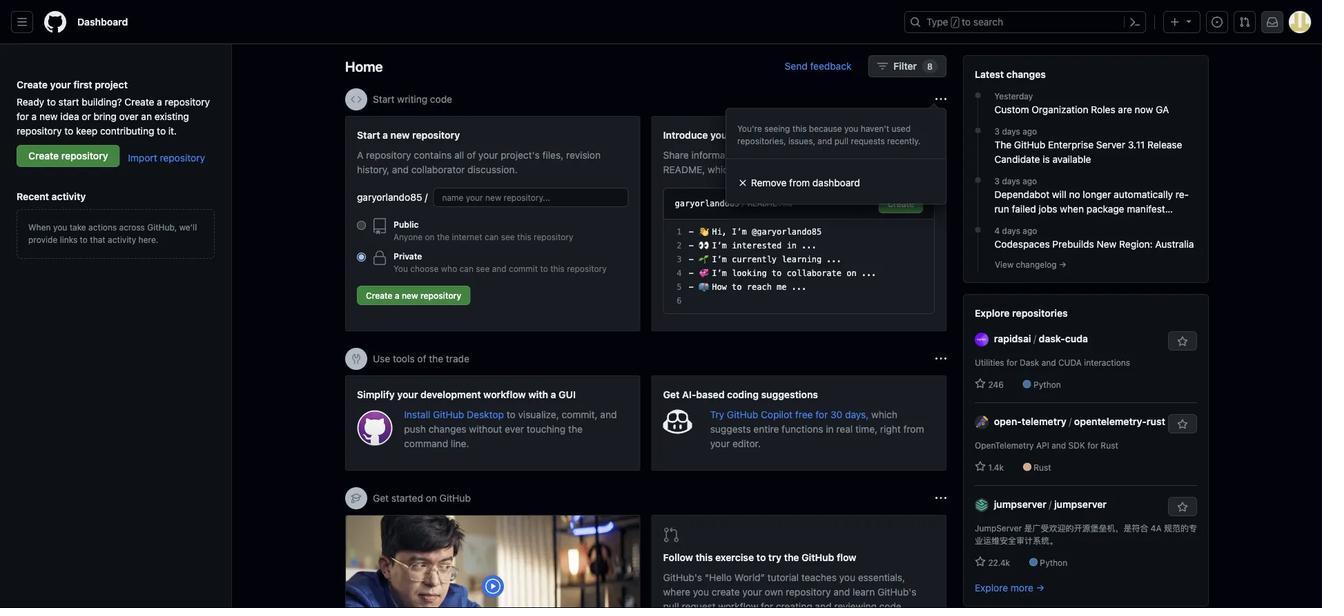 Task type: locate. For each thing, give the bounding box(es) containing it.
1 horizontal spatial readme
[[814, 129, 854, 141]]

0 vertical spatial days
[[1002, 126, 1021, 136]]

from inside button
[[789, 177, 810, 189]]

0 vertical spatial dot fill image
[[973, 90, 984, 101]]

github right started
[[440, 493, 471, 504]]

touching
[[527, 423, 566, 435]]

1 vertical spatial can
[[460, 264, 474, 273]]

0 vertical spatial from
[[789, 177, 810, 189]]

on right started
[[426, 493, 437, 504]]

to right commit
[[540, 264, 548, 273]]

changes down failed
[[995, 218, 1033, 229]]

- left '👋'
[[689, 227, 694, 237]]

dashboard link
[[72, 11, 134, 33]]

1 vertical spatial explore
[[975, 582, 1008, 594]]

repository up existing
[[165, 96, 210, 107]]

→ for view changelog →
[[1059, 260, 1067, 269]]

where
[[663, 587, 691, 598]]

github up candidate
[[1015, 139, 1046, 150]]

start inside create a new repository element
[[357, 129, 380, 141]]

on inside public anyone on the internet can see this repository
[[425, 232, 435, 242]]

python down the utilities for dask and cuda interactions
[[1034, 380, 1061, 390]]

0 horizontal spatial workflow
[[484, 389, 526, 400]]

re-
[[1176, 189, 1189, 200]]

1 vertical spatial python
[[1040, 558, 1068, 568]]

repositories,
[[738, 136, 786, 146]]

new for start
[[391, 129, 410, 141]]

/ inside create a new repository element
[[425, 192, 428, 203]]

plus image
[[1170, 17, 1181, 28]]

days up dependabot
[[1002, 176, 1021, 186]]

new inside button
[[402, 291, 418, 300]]

for down ready
[[17, 111, 29, 122]]

git pull request image right issue opened image
[[1240, 17, 1251, 28]]

a down requests
[[864, 149, 869, 161]]

star image down 'jumpserver'
[[975, 557, 986, 568]]

repo image
[[372, 218, 388, 235]]

0 vertical spatial star this repository image
[[1178, 336, 1189, 347]]

github down "development"
[[433, 409, 464, 420]]

2 vertical spatial 3
[[677, 255, 682, 265]]

0 horizontal spatial in
[[787, 241, 797, 251]]

revision
[[566, 149, 601, 161]]

repository inside private you choose who can see and commit to this repository
[[567, 264, 607, 273]]

repository down teaches
[[786, 587, 831, 598]]

github,
[[147, 222, 177, 232]]

install github desktop link
[[404, 409, 507, 420]]

code.
[[880, 601, 905, 608]]

can right "internet"
[[485, 232, 499, 242]]

1 vertical spatial ago
[[1023, 176, 1037, 186]]

/ inside introduce yourself with a profile readme element
[[741, 199, 746, 209]]

garyorlando85 up the repo image
[[357, 192, 422, 203]]

3 inside 3 days ago the github enterprise server 3.11 release candidate is available
[[995, 126, 1000, 136]]

github's up code.
[[878, 587, 917, 598]]

0 horizontal spatial git pull request image
[[663, 527, 680, 544]]

share information about yourself by creating a profile readme, which appears at the top of your profile page.
[[663, 149, 911, 175]]

workflow
[[484, 389, 526, 400], [719, 601, 759, 608]]

None submit
[[879, 194, 923, 213]]

days,
[[845, 409, 869, 420]]

start right "code" "image"
[[373, 94, 395, 105]]

changes up the yesterday
[[1007, 68, 1046, 80]]

of inside a repository contains all of your project's files, revision history, and collaborator discussion.
[[467, 149, 476, 161]]

days inside 3 days ago the github enterprise server 3.11 release candidate is available
[[1002, 126, 1021, 136]]

1 horizontal spatial activity
[[108, 235, 136, 244]]

repository right commit
[[567, 264, 607, 273]]

github's "hello world" tutorial teaches you essentials, where you create your own repository and learn github's pull request workflow for creating and reviewing code.
[[663, 572, 917, 608]]

explore repositories navigation
[[963, 294, 1209, 607]]

dot fill image
[[973, 90, 984, 101], [973, 125, 984, 136]]

0 vertical spatial start
[[373, 94, 395, 105]]

a left gui
[[551, 389, 556, 400]]

3 days from the top
[[1003, 226, 1021, 236]]

and
[[818, 136, 832, 146], [392, 164, 409, 175], [492, 264, 507, 273], [1042, 358, 1056, 367], [600, 409, 617, 420], [1052, 441, 1067, 450], [834, 587, 850, 598], [815, 601, 832, 608]]

4a
[[1151, 524, 1162, 533]]

the left "internet"
[[437, 232, 450, 242]]

the right try
[[784, 552, 799, 564]]

now
[[1135, 104, 1154, 115]]

which inside "which suggests entire functions in real time, right from your editor."
[[872, 409, 898, 420]]

you
[[845, 124, 859, 134], [53, 222, 67, 232], [840, 572, 856, 584], [693, 587, 709, 598]]

None radio
[[357, 221, 366, 230]]

1 horizontal spatial jumpserver
[[1055, 499, 1107, 510]]

1 vertical spatial with
[[529, 389, 548, 400]]

1 horizontal spatial with
[[751, 129, 771, 141]]

create inside create a new repository button
[[366, 291, 393, 300]]

australia
[[1156, 238, 1194, 250]]

explore
[[975, 307, 1010, 319], [975, 582, 1008, 594]]

profile up 'share information about yourself by creating a profile readme, which appears at the top of your profile page.'
[[781, 129, 811, 141]]

activity inside when you take actions across github, we'll provide links to that activity here.
[[108, 235, 136, 244]]

on
[[425, 232, 435, 242], [847, 269, 857, 278], [426, 493, 437, 504]]

with inside simplify your development workflow with a gui 'element'
[[529, 389, 548, 400]]

follow
[[663, 552, 693, 564]]

5 - from the top
[[689, 282, 694, 292]]

1 star image from the top
[[975, 378, 986, 390]]

in inside "which suggests entire functions in real time, right from your editor."
[[826, 423, 834, 435]]

your inside github's "hello world" tutorial teaches you essentials, where you create your own repository and learn github's pull request workflow for creating and reviewing code.
[[743, 587, 762, 598]]

star image
[[975, 378, 986, 390], [975, 557, 986, 568]]

run
[[995, 203, 1010, 214]]

dashboard
[[77, 16, 128, 28]]

from right right
[[904, 423, 925, 435]]

1 horizontal spatial garyorlando85
[[675, 199, 740, 209]]

a up existing
[[157, 96, 162, 107]]

repository up history,
[[366, 149, 411, 161]]

simplify your development workflow with a gui
[[357, 389, 576, 400]]

explore up @rapidsai profile image on the right bottom of the page
[[975, 307, 1010, 319]]

0 vertical spatial of
[[467, 149, 476, 161]]

/ inside type / to search
[[953, 18, 958, 28]]

and inside the you're seeing this because you haven't used repositories, issues, and pull requests recently.
[[818, 136, 832, 146]]

because
[[809, 124, 842, 134]]

keep
[[76, 125, 98, 136]]

to up ever
[[507, 409, 516, 420]]

... right "me"
[[792, 282, 807, 292]]

0 horizontal spatial garyorlando85
[[357, 192, 422, 203]]

ago inside 4 days ago codespaces prebuilds new region: australia
[[1023, 226, 1038, 236]]

1 dot fill image from the top
[[973, 90, 984, 101]]

you're
[[738, 124, 762, 134]]

interactions
[[1084, 358, 1131, 367]]

git pull request image
[[1240, 17, 1251, 28], [663, 527, 680, 544]]

can
[[485, 232, 499, 242], [460, 264, 474, 273]]

your inside "which suggests entire functions in real time, right from your editor."
[[711, 438, 730, 449]]

0 vertical spatial ago
[[1023, 126, 1037, 136]]

activity down across on the left of page
[[108, 235, 136, 244]]

your down the suggests
[[711, 438, 730, 449]]

0 vertical spatial on
[[425, 232, 435, 242]]

0 vertical spatial with
[[751, 129, 771, 141]]

automatically
[[1114, 189, 1173, 200]]

3 up the on the top right
[[995, 126, 1000, 136]]

will
[[1053, 189, 1067, 200]]

0 vertical spatial which
[[708, 164, 734, 175]]

time,
[[856, 423, 878, 435]]

1 vertical spatial 3
[[995, 176, 1000, 186]]

are
[[1118, 104, 1133, 115]]

2 vertical spatial ago
[[1023, 226, 1038, 236]]

create a new repository element
[[357, 128, 629, 311]]

git pull request image up follow
[[663, 527, 680, 544]]

days up codespaces
[[1003, 226, 1021, 236]]

2 vertical spatial changes
[[429, 423, 467, 435]]

1 horizontal spatial which
[[872, 409, 898, 420]]

rust down opentelemetry-
[[1101, 441, 1119, 450]]

0 vertical spatial workflow
[[484, 389, 526, 400]]

the
[[787, 164, 801, 175], [437, 232, 450, 242], [429, 353, 443, 365], [568, 423, 583, 435], [784, 552, 799, 564]]

→ inside explore repositories navigation
[[1036, 582, 1045, 594]]

which suggests entire functions in real time, right from your editor.
[[711, 409, 925, 449]]

0 horizontal spatial of
[[417, 353, 426, 365]]

changes
[[1007, 68, 1046, 80], [995, 218, 1033, 229], [429, 423, 467, 435]]

3 ago from the top
[[1023, 226, 1038, 236]]

your up install
[[397, 389, 418, 400]]

repository
[[165, 96, 210, 107], [17, 125, 62, 136], [412, 129, 460, 141], [366, 149, 411, 161], [61, 150, 108, 162], [160, 152, 205, 163], [534, 232, 574, 242], [567, 264, 607, 273], [421, 291, 462, 300], [786, 587, 831, 598]]

repository inside "link"
[[61, 150, 108, 162]]

1 horizontal spatial pull
[[835, 136, 849, 146]]

garyorlando85 inside introduce yourself with a profile readme element
[[675, 199, 740, 209]]

collaborator
[[411, 164, 465, 175]]

create for create a new repository
[[366, 291, 393, 300]]

repository inside github's "hello world" tutorial teaches you essentials, where you create your own repository and learn github's pull request workflow for creating and reviewing code.
[[786, 587, 831, 598]]

- left 💞️
[[689, 269, 694, 278]]

create a new repository
[[366, 291, 462, 300]]

filter image
[[877, 61, 888, 72]]

of inside 'share information about yourself by creating a profile readme, which appears at the top of your profile page.'
[[821, 164, 830, 175]]

0 vertical spatial in
[[787, 241, 797, 251]]

github inside simplify your development workflow with a gui 'element'
[[433, 409, 464, 420]]

a right you're
[[773, 129, 779, 141]]

this inside 'try the github flow' 'element'
[[696, 552, 713, 564]]

which up right
[[872, 409, 898, 420]]

idea
[[60, 111, 79, 122]]

1 vertical spatial pull
[[663, 601, 679, 608]]

0 horizontal spatial github's
[[663, 572, 702, 584]]

on for the
[[425, 232, 435, 242]]

dot fill image
[[973, 175, 984, 186], [973, 224, 984, 236]]

0 vertical spatial readme
[[814, 129, 854, 141]]

send
[[785, 60, 808, 72]]

to left search
[[962, 16, 971, 28]]

notifications image
[[1267, 17, 1278, 28]]

start writing code
[[373, 94, 452, 105]]

roles
[[1091, 104, 1116, 115]]

1 horizontal spatial get
[[663, 389, 680, 400]]

see up private you choose who can see and commit to this repository
[[501, 232, 515, 242]]

code image
[[351, 94, 362, 105]]

0 horizontal spatial get
[[373, 493, 389, 504]]

create inside "link"
[[28, 150, 59, 162]]

0 vertical spatial star image
[[975, 378, 986, 390]]

1 vertical spatial changes
[[995, 218, 1033, 229]]

and inside private you choose who can see and commit to this repository
[[492, 264, 507, 273]]

1 vertical spatial see
[[476, 264, 490, 273]]

remove from dashboard
[[749, 177, 860, 189]]

explore for explore repositories
[[975, 307, 1010, 319]]

1 vertical spatial star image
[[975, 557, 986, 568]]

you up requests
[[845, 124, 859, 134]]

see right who at the left of the page
[[476, 264, 490, 273]]

3 down 2
[[677, 255, 682, 265]]

1 vertical spatial creating
[[776, 601, 813, 608]]

get ai-based coding suggestions element
[[652, 376, 947, 471]]

see inside private you choose who can see and commit to this repository
[[476, 264, 490, 273]]

0 horizontal spatial jumpserver
[[994, 499, 1047, 510]]

1 horizontal spatial github's
[[878, 587, 917, 598]]

1 vertical spatial git pull request image
[[663, 527, 680, 544]]

rust down api
[[1034, 463, 1052, 472]]

0 vertical spatial explore
[[975, 307, 1010, 319]]

you up the request
[[693, 587, 709, 598]]

the github enterprise server 3.11 release candidate is available link
[[995, 137, 1198, 166]]

ago down custom
[[1023, 126, 1037, 136]]

it.
[[168, 125, 177, 136]]

4 inside 4 days ago codespaces prebuilds new region: australia
[[995, 226, 1000, 236]]

and right commit,
[[600, 409, 617, 420]]

0 horizontal spatial rust
[[1034, 463, 1052, 472]]

seeing
[[765, 124, 790, 134]]

repository up "contains"
[[412, 129, 460, 141]]

1 horizontal spatial in
[[826, 423, 834, 435]]

1 vertical spatial from
[[904, 423, 925, 435]]

repository down it.
[[160, 152, 205, 163]]

4 inside "1 - 👋 hi, i'm @garyorlando85 2 - 👀 i'm interested in ... 3 - 🌱 i'm currently learning ... 4 - 💞️ i'm looking to collaborate on ... 5 - 📫 how to reach me ... 6"
[[677, 269, 682, 278]]

new for create
[[402, 291, 418, 300]]

this up "hello
[[696, 552, 713, 564]]

and down because
[[818, 136, 832, 146]]

2 dot fill image from the top
[[973, 224, 984, 236]]

opentelemetry api and sdk for rust
[[975, 441, 1119, 450]]

type / to search
[[927, 16, 1004, 28]]

8
[[928, 61, 933, 71]]

to inside when you take actions across github, we'll provide links to that activity here.
[[80, 235, 88, 244]]

git pull request image inside 'try the github flow' 'element'
[[663, 527, 680, 544]]

0 horizontal spatial activity
[[52, 191, 86, 202]]

/ up sdk
[[1069, 416, 1072, 427]]

2 ago from the top
[[1023, 176, 1037, 186]]

1 vertical spatial dot fill image
[[973, 125, 984, 136]]

1 vertical spatial why am i seeing this? image
[[936, 354, 947, 365]]

i'm right 🌱 on the top
[[712, 255, 727, 265]]

0 vertical spatial 4
[[995, 226, 1000, 236]]

0 horizontal spatial can
[[460, 264, 474, 273]]

ago inside 3 days ago the github enterprise server 3.11 release candidate is available
[[1023, 126, 1037, 136]]

github's up 'where'
[[663, 572, 702, 584]]

days
[[1002, 126, 1021, 136], [1002, 176, 1021, 186], [1003, 226, 1021, 236]]

2 star image from the top
[[975, 557, 986, 568]]

1 vertical spatial on
[[847, 269, 857, 278]]

ago inside the 3 days ago dependabot will no longer automatically re- run failed jobs when package manifest changes
[[1023, 176, 1037, 186]]

/ down collaborator at the top left of page
[[425, 192, 428, 203]]

0 vertical spatial dot fill image
[[973, 175, 984, 186]]

2 vertical spatial profile
[[855, 164, 883, 175]]

1 vertical spatial dot fill image
[[973, 224, 984, 236]]

1 why am i seeing this? image from the top
[[936, 94, 947, 105]]

all
[[454, 149, 464, 161]]

0 horizontal spatial pull
[[663, 601, 679, 608]]

the left 'trade'
[[429, 353, 443, 365]]

0 horizontal spatial creating
[[776, 601, 813, 608]]

garyorlando85 inside create a new repository element
[[357, 192, 422, 203]]

can right who at the left of the page
[[460, 264, 474, 273]]

bring
[[94, 111, 117, 122]]

actions
[[88, 222, 117, 232]]

→ for explore more →
[[1036, 582, 1045, 594]]

dot fill image for the github enterprise server 3.11 release candidate is available
[[973, 125, 984, 136]]

0 vertical spatial pull
[[835, 136, 849, 146]]

information
[[692, 149, 742, 161]]

/ up '是广受欢迎的开源堡垒机，是符合'
[[1049, 499, 1052, 510]]

1 horizontal spatial see
[[501, 232, 515, 242]]

2 vertical spatial new
[[402, 291, 418, 300]]

→ down prebuilds
[[1059, 260, 1067, 269]]

and right history,
[[392, 164, 409, 175]]

0 horizontal spatial yourself
[[711, 129, 748, 141]]

ago for failed
[[1023, 176, 1037, 186]]

readme,
[[663, 164, 705, 175]]

interested
[[732, 241, 782, 251]]

1 vertical spatial workflow
[[719, 601, 759, 608]]

explore element
[[963, 55, 1209, 608]]

1 vertical spatial star this repository image
[[1178, 419, 1189, 430]]

none radio inside create a new repository element
[[357, 221, 366, 230]]

/ for jumpserver / jumpserver
[[1049, 499, 1052, 510]]

this inside private you choose who can see and commit to this repository
[[551, 264, 565, 273]]

to down take
[[80, 235, 88, 244]]

1 horizontal spatial workflow
[[719, 601, 759, 608]]

from inside "which suggests entire functions in real time, right from your editor."
[[904, 423, 925, 435]]

new down the you
[[402, 291, 418, 300]]

why am i seeing this? image
[[936, 94, 947, 105], [936, 354, 947, 365]]

used
[[892, 124, 911, 134]]

2 dot fill image from the top
[[973, 125, 984, 136]]

introduce yourself with a profile readme element
[[652, 116, 947, 332]]

1 horizontal spatial can
[[485, 232, 499, 242]]

ga
[[1156, 104, 1170, 115]]

1 vertical spatial get
[[373, 493, 389, 504]]

readme down remove
[[748, 199, 778, 209]]

4 - from the top
[[689, 269, 694, 278]]

this up the issues,
[[793, 124, 807, 134]]

246
[[986, 380, 1004, 390]]

- left 👀
[[689, 241, 694, 251]]

dask
[[1020, 358, 1040, 367]]

remove from dashboard menu
[[726, 108, 947, 205]]

Repository name text field
[[433, 188, 629, 207]]

0 horizontal spatial with
[[529, 389, 548, 400]]

when
[[1060, 203, 1084, 214]]

create up an
[[125, 96, 154, 107]]

3 for dependabot will no longer automatically re- run failed jobs when package manifest changes
[[995, 176, 1000, 186]]

tutorial
[[768, 572, 799, 584]]

get started on github
[[373, 493, 471, 504]]

days inside 4 days ago codespaces prebuilds new region: australia
[[1003, 226, 1021, 236]]

create for create repository
[[28, 150, 59, 162]]

for left 30
[[816, 409, 828, 420]]

0 vertical spatial why am i seeing this? image
[[936, 94, 947, 105]]

try github copilot free for 30 days, link
[[711, 409, 872, 420]]

1 vertical spatial in
[[826, 423, 834, 435]]

2 star this repository image from the top
[[1178, 419, 1189, 430]]

repository inside public anyone on the internet can see this repository
[[534, 232, 574, 242]]

/ left dask-
[[1034, 333, 1037, 344]]

can inside private you choose who can see and commit to this repository
[[460, 264, 474, 273]]

star this repository image
[[1178, 502, 1189, 513]]

github up teaches
[[802, 552, 835, 564]]

github inside 3 days ago the github enterprise server 3.11 release candidate is available
[[1015, 139, 1046, 150]]

pull down because
[[835, 136, 849, 146]]

👋
[[699, 227, 707, 237]]

0 vertical spatial →
[[1059, 260, 1067, 269]]

star image for jumpserver / jumpserver
[[975, 557, 986, 568]]

and up reviewing
[[834, 587, 850, 598]]

days for dependabot
[[1002, 176, 1021, 186]]

profile up page.
[[872, 149, 900, 161]]

1 vertical spatial activity
[[108, 235, 136, 244]]

an
[[141, 111, 152, 122]]

dependabot
[[995, 189, 1050, 200]]

days inside the 3 days ago dependabot will no longer automatically re- run failed jobs when package manifest changes
[[1002, 176, 1021, 186]]

... right collaborate
[[862, 269, 877, 278]]

2 days from the top
[[1002, 176, 1021, 186]]

1 horizontal spatial →
[[1059, 260, 1067, 269]]

👀
[[699, 241, 707, 251]]

repository down the keep
[[61, 150, 108, 162]]

on right collaborate
[[847, 269, 857, 278]]

None radio
[[357, 253, 366, 262]]

0 vertical spatial see
[[501, 232, 515, 242]]

trade
[[446, 353, 470, 365]]

0 vertical spatial get
[[663, 389, 680, 400]]

changes inside the 3 days ago dependabot will no longer automatically re- run failed jobs when package manifest changes
[[995, 218, 1033, 229]]

create repository link
[[17, 145, 120, 167]]

0 vertical spatial github's
[[663, 572, 702, 584]]

0 horizontal spatial →
[[1036, 582, 1045, 594]]

in inside "1 - 👋 hi, i'm @garyorlando85 2 - 👀 i'm interested in ... 3 - 🌱 i'm currently learning ... 4 - 💞️ i'm looking to collaborate on ... 5 - 📫 how to reach me ... 6"
[[787, 241, 797, 251]]

profile down requests
[[855, 164, 883, 175]]

repository down ready
[[17, 125, 62, 136]]

2 horizontal spatial of
[[821, 164, 830, 175]]

dot fill image for custom organization roles are now ga
[[973, 90, 984, 101]]

to
[[962, 16, 971, 28], [47, 96, 56, 107], [64, 125, 73, 136], [157, 125, 166, 136], [80, 235, 88, 244], [540, 264, 548, 273], [772, 269, 782, 278], [732, 282, 742, 292], [507, 409, 516, 420], [757, 552, 766, 564]]

1 horizontal spatial yourself
[[773, 149, 809, 161]]

1 horizontal spatial rust
[[1101, 441, 1119, 450]]

2 vertical spatial on
[[426, 493, 437, 504]]

...
[[802, 241, 817, 251], [827, 255, 842, 265], [862, 269, 877, 278], [792, 282, 807, 292]]

try github copilot free for 30 days,
[[711, 409, 872, 420]]

star this repository image
[[1178, 336, 1189, 347], [1178, 419, 1189, 430]]

1 ago from the top
[[1023, 126, 1037, 136]]

1 dot fill image from the top
[[973, 175, 984, 186]]

1 star this repository image from the top
[[1178, 336, 1189, 347]]

your up the start
[[50, 79, 71, 90]]

4 down run
[[995, 226, 1000, 236]]

repositories
[[1013, 307, 1068, 319]]

1 explore from the top
[[975, 307, 1010, 319]]

1 vertical spatial rust
[[1034, 463, 1052, 472]]

play image
[[485, 578, 501, 595]]

i'm
[[732, 227, 747, 237], [712, 241, 727, 251], [712, 255, 727, 265], [712, 269, 727, 278]]

changes inside to visualize, commit, and push changes without ever touching the command line.
[[429, 423, 467, 435]]

readme up by
[[814, 129, 854, 141]]

explore down "22.4k"
[[975, 582, 1008, 594]]

0 horizontal spatial see
[[476, 264, 490, 273]]

1 horizontal spatial creating
[[825, 149, 861, 161]]

- left 🌱 on the top
[[689, 255, 694, 265]]

private
[[394, 251, 422, 261]]

the down commit,
[[568, 423, 583, 435]]

2 explore from the top
[[975, 582, 1008, 594]]

1 days from the top
[[1002, 126, 1021, 136]]

to inside 'try the github flow' 'element'
[[757, 552, 766, 564]]

0 horizontal spatial readme
[[748, 199, 778, 209]]

provide
[[28, 235, 58, 244]]

first
[[73, 79, 92, 90]]

1 vertical spatial yourself
[[773, 149, 809, 161]]

2 vertical spatial days
[[1003, 226, 1021, 236]]

get right mortar board image
[[373, 493, 389, 504]]

4 up 5
[[677, 269, 682, 278]]

0 vertical spatial activity
[[52, 191, 86, 202]]

- left "📫"
[[689, 282, 694, 292]]

days up the on the top right
[[1002, 126, 1021, 136]]

the inside 'element'
[[784, 552, 799, 564]]

new
[[39, 111, 58, 122], [391, 129, 410, 141], [402, 291, 418, 300]]

3 up run
[[995, 176, 1000, 186]]

your down world"
[[743, 587, 762, 598]]

can inside public anyone on the internet can see this repository
[[485, 232, 499, 242]]

a inside create a new repository button
[[395, 291, 400, 300]]

pull
[[835, 136, 849, 146], [663, 601, 679, 608]]

and inside to visualize, commit, and push changes without ever touching the command line.
[[600, 409, 617, 420]]

repository inside button
[[421, 291, 462, 300]]

3
[[995, 126, 1000, 136], [995, 176, 1000, 186], [677, 255, 682, 265]]

0 vertical spatial 3
[[995, 126, 1000, 136]]

3 inside the 3 days ago dependabot will no longer automatically re- run failed jobs when package manifest changes
[[995, 176, 1000, 186]]

and right api
[[1052, 441, 1067, 450]]

1 vertical spatial start
[[357, 129, 380, 141]]

"hello
[[705, 572, 732, 584]]

for inside get ai-based coding suggestions element
[[816, 409, 828, 420]]

0 vertical spatial new
[[39, 111, 58, 122]]

collaborate
[[787, 269, 842, 278]]

0 horizontal spatial which
[[708, 164, 734, 175]]

ago up codespaces
[[1023, 226, 1038, 236]]

0 horizontal spatial from
[[789, 177, 810, 189]]



Task type: describe. For each thing, give the bounding box(es) containing it.
... up learning
[[802, 241, 817, 251]]

2 why am i seeing this? image from the top
[[936, 354, 947, 365]]

/ for garyorlando85 / readme .md
[[741, 199, 746, 209]]

and down teaches
[[815, 601, 832, 608]]

to right how
[[732, 282, 742, 292]]

page.
[[886, 164, 911, 175]]

dask-
[[1039, 333, 1066, 344]]

api
[[1037, 441, 1050, 450]]

python for jumpserver
[[1040, 558, 1068, 568]]

2 jumpserver from the left
[[1055, 499, 1107, 510]]

to inside to visualize, commit, and push changes without ever touching the command line.
[[507, 409, 516, 420]]

flow
[[837, 552, 857, 564]]

5
[[677, 282, 682, 292]]

1 vertical spatial profile
[[872, 149, 900, 161]]

import repository
[[128, 152, 205, 163]]

0 vertical spatial rust
[[1101, 441, 1119, 450]]

explore more →
[[975, 582, 1045, 594]]

hi,
[[712, 227, 727, 237]]

when
[[28, 222, 51, 232]]

across
[[119, 222, 145, 232]]

you inside the you're seeing this because you haven't used repositories, issues, and pull requests recently.
[[845, 124, 859, 134]]

view
[[995, 260, 1014, 269]]

ready
[[17, 96, 44, 107]]

filter
[[894, 60, 917, 72]]

i'm right hi,
[[732, 227, 747, 237]]

this inside the you're seeing this because you haven't used repositories, issues, and pull requests recently.
[[793, 124, 807, 134]]

none submit inside introduce yourself with a profile readme element
[[879, 194, 923, 213]]

📫
[[699, 282, 707, 292]]

ai-
[[682, 389, 696, 400]]

on inside "1 - 👋 hi, i'm @garyorlando85 2 - 👀 i'm interested in ... 3 - 🌱 i'm currently learning ... 4 - 💞️ i'm looking to collaborate on ... 5 - 📫 how to reach me ... 6"
[[847, 269, 857, 278]]

custom
[[995, 104, 1029, 115]]

with inside introduce yourself with a profile readme element
[[751, 129, 771, 141]]

@open-telemetry profile image
[[975, 416, 989, 429]]

start for start a new repository
[[357, 129, 380, 141]]

latest changes
[[975, 68, 1046, 80]]

you're seeing this because you haven't used repositories, issues, and pull requests recently.
[[738, 124, 921, 146]]

get for get ai-based coding suggestions
[[663, 389, 680, 400]]

coding
[[727, 389, 759, 400]]

suggestions
[[761, 389, 818, 400]]

workflow inside 'element'
[[484, 389, 526, 400]]

1 vertical spatial github's
[[878, 587, 917, 598]]

entire
[[754, 423, 779, 435]]

simplify your development workflow with a gui element
[[345, 376, 641, 471]]

lock image
[[372, 250, 388, 267]]

1 vertical spatial readme
[[748, 199, 778, 209]]

about
[[745, 149, 771, 161]]

commit,
[[562, 409, 598, 420]]

desktop
[[467, 409, 504, 420]]

to left the start
[[47, 96, 56, 107]]

rapidsai
[[994, 333, 1032, 344]]

view changelog → link
[[995, 260, 1067, 269]]

@rapidsai profile image
[[975, 333, 989, 347]]

for inside github's "hello world" tutorial teaches you essentials, where you create your own repository and learn github's pull request workflow for creating and reviewing code.
[[761, 601, 774, 608]]

22.4k
[[986, 558, 1011, 568]]

a up history,
[[383, 129, 388, 141]]

what is github? element
[[345, 515, 641, 608]]

why am i seeing this? image
[[936, 493, 947, 504]]

type
[[927, 16, 949, 28]]

view changelog →
[[995, 260, 1067, 269]]

and inside a repository contains all of your project's files, revision history, and collaborator discussion.
[[392, 164, 409, 175]]

who
[[441, 264, 457, 273]]

the inside to visualize, commit, and push changes without ever touching the command line.
[[568, 423, 583, 435]]

jumpserver
[[975, 524, 1022, 533]]

triangle down image
[[1184, 16, 1195, 27]]

x image
[[738, 177, 749, 189]]

start for start writing code
[[373, 94, 395, 105]]

is
[[1043, 153, 1050, 165]]

no
[[1069, 189, 1081, 200]]

to left it.
[[157, 125, 166, 136]]

i'm down hi,
[[712, 241, 727, 251]]

over
[[119, 111, 139, 122]]

recent
[[17, 191, 49, 202]]

issue opened image
[[1212, 17, 1223, 28]]

github desktop image
[[357, 410, 393, 446]]

2 - from the top
[[689, 241, 694, 251]]

or
[[82, 111, 91, 122]]

create for create your first project ready to start building? create a repository for a new idea or bring over an existing repository to keep contributing to it.
[[17, 79, 48, 90]]

create your first project ready to start building? create a repository for a new idea or bring over an existing repository to keep contributing to it.
[[17, 79, 210, 136]]

recent activity
[[17, 191, 86, 202]]

haven't
[[861, 124, 890, 134]]

i'm up how
[[712, 269, 727, 278]]

you inside when you take actions across github, we'll provide links to that activity here.
[[53, 222, 67, 232]]

which inside 'share information about yourself by creating a profile readme, which appears at the top of your profile page.'
[[708, 164, 734, 175]]

commit
[[509, 264, 538, 273]]

server
[[1097, 139, 1126, 150]]

the inside public anyone on the internet can see this repository
[[437, 232, 450, 242]]

without
[[469, 423, 502, 435]]

for left "dask"
[[1007, 358, 1018, 367]]

creating inside 'share information about yourself by creating a profile readme, which appears at the top of your profile page.'
[[825, 149, 861, 161]]

your inside 'element'
[[397, 389, 418, 400]]

a inside simplify your development workflow with a gui 'element'
[[551, 389, 556, 400]]

3 inside "1 - 👋 hi, i'm @garyorlando85 2 - 👀 i'm interested in ... 3 - 🌱 i'm currently learning ... 4 - 💞️ i'm looking to collaborate on ... 5 - 📫 how to reach me ... 6"
[[677, 255, 682, 265]]

a down ready
[[32, 111, 37, 122]]

try
[[711, 409, 725, 420]]

get for get started on github
[[373, 493, 389, 504]]

what is github? image
[[346, 516, 640, 608]]

your inside a repository contains all of your project's files, revision history, and collaborator discussion.
[[479, 149, 498, 161]]

top
[[804, 164, 818, 175]]

world"
[[735, 572, 765, 584]]

/ for garyorlando85 /
[[425, 192, 428, 203]]

ago for is
[[1023, 126, 1037, 136]]

4 days ago codespaces prebuilds new region: australia
[[995, 226, 1194, 250]]

star image for rapidsai / dask-cuda
[[975, 378, 986, 390]]

follow this exercise to try the github flow
[[663, 552, 857, 564]]

visualize,
[[518, 409, 559, 420]]

python for dask-
[[1034, 380, 1061, 390]]

github inside 'element'
[[802, 552, 835, 564]]

/ for type / to search
[[953, 18, 958, 28]]

create
[[712, 587, 740, 598]]

manifest
[[1127, 203, 1166, 214]]

prebuilds
[[1053, 238, 1095, 250]]

3 for the github enterprise server 3.11 release candidate is available
[[995, 126, 1000, 136]]

30
[[831, 409, 843, 420]]

repository inside a repository contains all of your project's files, revision history, and collaborator discussion.
[[366, 149, 411, 161]]

available
[[1053, 153, 1092, 165]]

pull inside github's "hello world" tutorial teaches you essentials, where you create your own repository and learn github's pull request workflow for creating and reviewing code.
[[663, 601, 679, 608]]

get ai-based coding suggestions
[[663, 389, 818, 400]]

2 vertical spatial of
[[417, 353, 426, 365]]

share
[[663, 149, 689, 161]]

utilities
[[975, 358, 1005, 367]]

for right sdk
[[1088, 441, 1099, 450]]

workflow inside github's "hello world" tutorial teaches you essentials, where you create your own repository and learn github's pull request workflow for creating and reviewing code.
[[719, 601, 759, 608]]

your inside 'share information about yourself by creating a profile readme, which appears at the top of your profile page.'
[[833, 164, 852, 175]]

dot fill image for codespaces prebuilds new region: australia
[[973, 224, 984, 236]]

you down flow
[[840, 572, 856, 584]]

import
[[128, 152, 157, 163]]

choose
[[410, 264, 439, 273]]

garyorlando85 for garyorlando85 / readme .md
[[675, 199, 740, 209]]

project's
[[501, 149, 540, 161]]

import repository link
[[128, 152, 205, 163]]

pull inside the you're seeing this because you haven't used repositories, issues, and pull requests recently.
[[835, 136, 849, 146]]

days for the
[[1002, 126, 1021, 136]]

是广受欢迎的开源堡垒机，是符合
[[1025, 524, 1149, 533]]

explore for explore more →
[[975, 582, 1008, 594]]

on for github
[[426, 493, 437, 504]]

to down idea
[[64, 125, 73, 136]]

and right "dask"
[[1042, 358, 1056, 367]]

0 vertical spatial yourself
[[711, 129, 748, 141]]

private you choose who can see and commit to this repository
[[394, 251, 607, 273]]

@jumpserver profile image
[[975, 499, 989, 512]]

star this repository image for rapidsai / dask-cuda
[[1178, 336, 1189, 347]]

command palette image
[[1130, 17, 1141, 28]]

yourself inside 'share information about yourself by creating a profile readme, which appears at the top of your profile page.'
[[773, 149, 809, 161]]

star this repository image for open-telemetry / opentelemetry-rust
[[1178, 419, 1189, 430]]

functions
[[782, 423, 824, 435]]

0 vertical spatial profile
[[781, 129, 811, 141]]

when you take actions across github, we'll provide links to that activity here.
[[28, 222, 197, 244]]

jobs
[[1039, 203, 1058, 214]]

changelog
[[1016, 260, 1057, 269]]

home
[[345, 58, 383, 74]]

by
[[812, 149, 822, 161]]

to inside private you choose who can see and commit to this repository
[[540, 264, 548, 273]]

for inside create your first project ready to start building? create a repository for a new idea or bring over an existing repository to keep contributing to it.
[[17, 111, 29, 122]]

none radio inside create a new repository element
[[357, 253, 366, 262]]

0 vertical spatial changes
[[1007, 68, 1046, 80]]

see inside public anyone on the internet can see this repository
[[501, 232, 515, 242]]

days for codespaces
[[1003, 226, 1021, 236]]

this inside public anyone on the internet can see this repository
[[517, 232, 532, 242]]

learning
[[782, 255, 822, 265]]

1 - from the top
[[689, 227, 694, 237]]

open-
[[994, 416, 1022, 427]]

try
[[769, 552, 782, 564]]

me
[[777, 282, 787, 292]]

new inside create your first project ready to start building? create a repository for a new idea or bring over an existing repository to keep contributing to it.
[[39, 111, 58, 122]]

github inside get ai-based coding suggestions element
[[727, 409, 758, 420]]

to up "me"
[[772, 269, 782, 278]]

release
[[1148, 139, 1183, 150]]

... up collaborate
[[827, 255, 842, 265]]

star image
[[975, 461, 986, 472]]

homepage image
[[44, 11, 66, 33]]

rust
[[1147, 416, 1166, 427]]

development
[[421, 389, 481, 400]]

public
[[394, 220, 419, 229]]

introduce
[[663, 129, 708, 141]]

1 jumpserver from the left
[[994, 499, 1047, 510]]

/ for rapidsai / dask-cuda
[[1034, 333, 1037, 344]]

0 vertical spatial git pull request image
[[1240, 17, 1251, 28]]

mortar board image
[[351, 493, 362, 504]]

request
[[682, 601, 716, 608]]

a
[[357, 149, 363, 161]]

opentelemetry
[[975, 441, 1034, 450]]

codespaces
[[995, 238, 1050, 250]]

dot fill image for dependabot will no longer automatically re- run failed jobs when package manifest changes
[[973, 175, 984, 186]]

3 - from the top
[[689, 255, 694, 265]]

garyorlando85 for garyorlando85 /
[[357, 192, 422, 203]]

suggests
[[711, 423, 751, 435]]

try the github flow element
[[652, 515, 947, 608]]

how
[[712, 282, 727, 292]]

a inside 'share information about yourself by creating a profile readme, which appears at the top of your profile page.'
[[864, 149, 869, 161]]

creating inside github's "hello world" tutorial teaches you essentials, where you create your own repository and learn github's pull request workflow for creating and reviewing code.
[[776, 601, 813, 608]]

tools image
[[351, 354, 362, 365]]

history,
[[357, 164, 390, 175]]

the inside 'share information about yourself by creating a profile readme, which appears at the top of your profile page.'
[[787, 164, 801, 175]]

your inside create your first project ready to start building? create a repository for a new idea or bring over an existing repository to keep contributing to it.
[[50, 79, 71, 90]]



Task type: vqa. For each thing, say whether or not it's contained in the screenshot.
any inside the If you have created any interesting research based on this data we would love to hear about it so that we can help ensure it becomes more prominently featured. Please open a PR against the file
no



